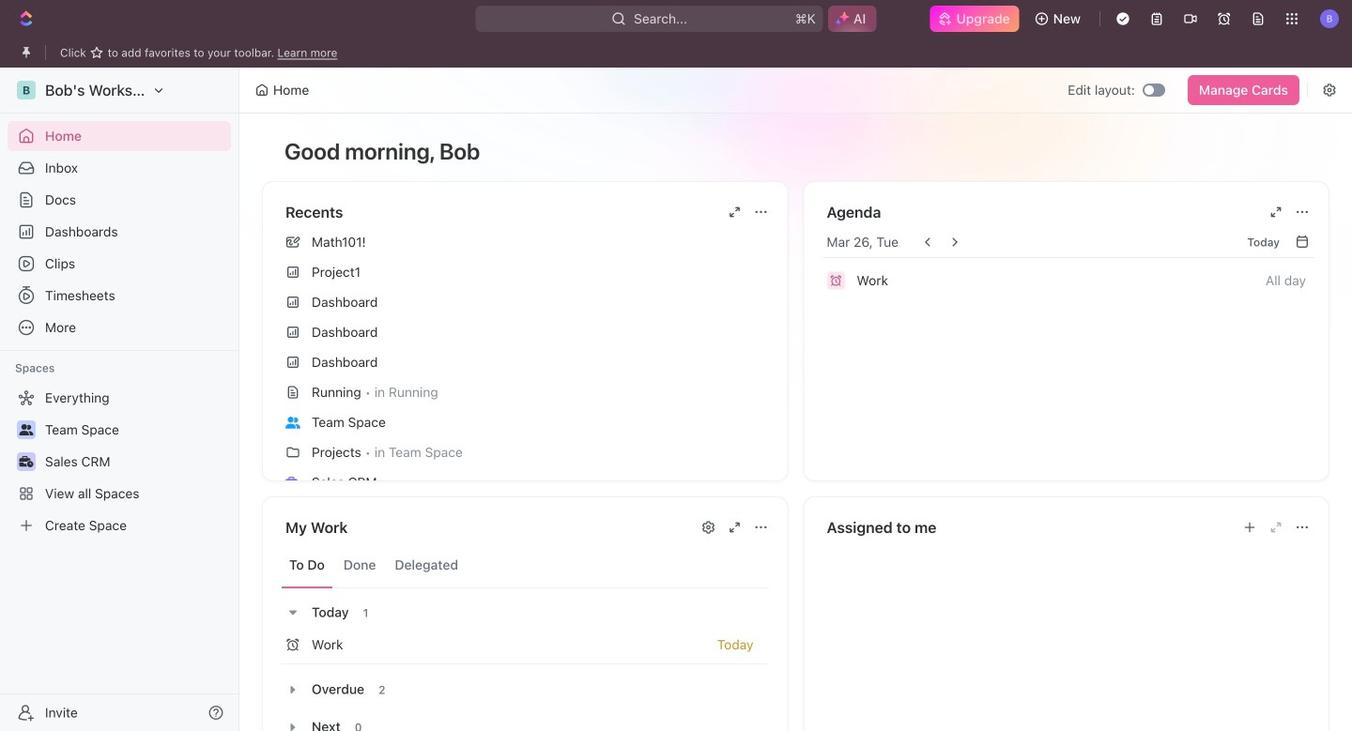 Task type: vqa. For each thing, say whether or not it's contained in the screenshot.
CHANGED STATUS FROM on the right top of page
no



Task type: locate. For each thing, give the bounding box(es) containing it.
user group image
[[286, 417, 301, 429], [19, 425, 33, 436]]

0 horizontal spatial business time image
[[19, 457, 33, 468]]

1 horizontal spatial user group image
[[286, 417, 301, 429]]

1 horizontal spatial business time image
[[286, 477, 301, 489]]

1 vertical spatial business time image
[[286, 477, 301, 489]]

0 vertical spatial business time image
[[19, 457, 33, 468]]

business time image
[[19, 457, 33, 468], [286, 477, 301, 489]]

0 horizontal spatial user group image
[[19, 425, 33, 436]]

bob's workspace, , element
[[17, 81, 36, 100]]

business time image inside tree
[[19, 457, 33, 468]]

tree
[[8, 383, 231, 541]]

tab list
[[282, 543, 769, 589]]



Task type: describe. For each thing, give the bounding box(es) containing it.
user group image inside tree
[[19, 425, 33, 436]]

tree inside "sidebar" navigation
[[8, 383, 231, 541]]

sidebar navigation
[[0, 68, 243, 732]]



